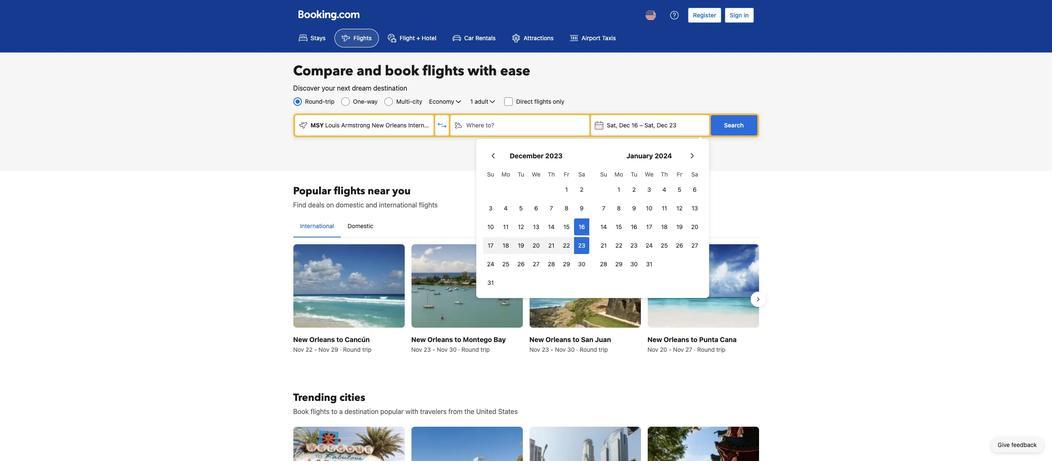 Task type: describe. For each thing, give the bounding box(es) containing it.
· for new orleans to punta cana
[[694, 346, 696, 353]]

9 for 9 option
[[580, 205, 584, 212]]

car rentals link
[[445, 29, 503, 47]]

4 nov from the left
[[437, 346, 448, 353]]

flights
[[354, 34, 372, 42]]

city
[[413, 98, 423, 105]]

dream
[[352, 84, 372, 92]]

29 December 2023 checkbox
[[559, 256, 574, 273]]

one-
[[353, 98, 367, 105]]

where
[[467, 122, 484, 129]]

6 for 6 option
[[535, 205, 538, 212]]

23 inside "cell"
[[578, 242, 586, 249]]

27 for 27 december 2023 'option'
[[533, 261, 540, 268]]

22 cell
[[559, 236, 574, 254]]

near
[[368, 184, 390, 198]]

san
[[581, 336, 594, 344]]

deals
[[308, 201, 325, 209]]

13 for 13 checkbox
[[692, 205, 698, 212]]

tab list containing international
[[293, 215, 759, 238]]

26 January 2024 checkbox
[[672, 237, 688, 254]]

sign in link
[[725, 8, 754, 23]]

4 December 2023 checkbox
[[499, 200, 514, 217]]

msy
[[311, 122, 324, 129]]

th for 2023
[[548, 171, 555, 178]]

you
[[393, 184, 411, 198]]

direct flights only
[[517, 98, 565, 105]]

17 January 2024 checkbox
[[642, 219, 657, 236]]

attractions
[[524, 34, 554, 42]]

search
[[725, 122, 744, 129]]

flights up domestic
[[334, 184, 365, 198]]

trending
[[293, 391, 337, 405]]

we for december
[[532, 171, 541, 178]]

20 for 20 option
[[533, 242, 540, 249]]

1 7 from the left
[[550, 205, 553, 212]]

orleans for new orleans to montego bay
[[428, 336, 453, 344]]

we for january
[[645, 171, 654, 178]]

9 December 2023 checkbox
[[574, 200, 590, 217]]

december
[[510, 152, 544, 160]]

next
[[337, 84, 350, 92]]

7 January 2024 checkbox
[[596, 200, 612, 217]]

13 January 2024 checkbox
[[688, 200, 703, 217]]

register link
[[688, 8, 722, 23]]

travelers
[[420, 408, 447, 416]]

19 for 19 december 2023 option
[[518, 242, 525, 249]]

flights link
[[335, 29, 379, 47]]

new orleans to cancún nov 22 - nov 29 · round trip
[[293, 336, 372, 353]]

10 January 2024 checkbox
[[642, 200, 657, 217]]

cities
[[340, 391, 365, 405]]

1 horizontal spatial 11
[[662, 205, 667, 212]]

compare
[[293, 62, 354, 80]]

14 for 14 january 2024 checkbox
[[601, 223, 607, 230]]

new orleans to san juan nov 23 - nov 30 · round trip
[[530, 336, 611, 353]]

popular
[[293, 184, 332, 198]]

flights left only
[[535, 98, 552, 105]]

6 December 2023 checkbox
[[529, 200, 544, 217]]

th for 2024
[[661, 171, 668, 178]]

30 inside new orleans to san juan nov 23 - nov 30 · round trip
[[568, 346, 575, 353]]

9 January 2024 checkbox
[[627, 200, 642, 217]]

cana
[[720, 336, 737, 344]]

31 for 31 december 2023 'checkbox' at left bottom
[[488, 279, 494, 286]]

25 for the 25 checkbox
[[503, 261, 510, 268]]

27 December 2023 checkbox
[[529, 256, 544, 273]]

20 for 20 january 2024 option
[[692, 223, 699, 230]]

in
[[744, 11, 749, 19]]

multi-city
[[397, 98, 423, 105]]

11 December 2023 checkbox
[[499, 219, 514, 236]]

sign in
[[730, 11, 749, 19]]

round inside the new orleans to cancún nov 22 - nov 29 · round trip
[[343, 346, 361, 353]]

0 horizontal spatial 11
[[503, 223, 509, 230]]

sign
[[730, 11, 743, 19]]

direct
[[517, 98, 533, 105]]

su for january
[[600, 171, 608, 178]]

- for new orleans to montego bay
[[433, 346, 435, 353]]

new for new orleans to cancún
[[293, 336, 308, 344]]

21 December 2023 checkbox
[[544, 237, 559, 254]]

1 adult button
[[470, 97, 498, 107]]

1 sat, from the left
[[607, 122, 618, 129]]

tu for december 2023
[[518, 171, 525, 178]]

22 January 2024 checkbox
[[612, 237, 627, 254]]

21 cell
[[544, 236, 559, 254]]

louis
[[325, 122, 340, 129]]

grid for january
[[596, 166, 703, 273]]

flights inside compare and book flights with ease discover your next dream destination
[[423, 62, 465, 80]]

trip for new orleans to punta cana
[[717, 346, 726, 353]]

2023
[[546, 152, 563, 160]]

search button
[[711, 115, 758, 136]]

trip down your at left top
[[325, 98, 335, 105]]

new orleans to punta cana image
[[648, 244, 759, 328]]

12 January 2024 checkbox
[[672, 200, 688, 217]]

new orleans to montego bay image
[[412, 244, 523, 328]]

on
[[326, 201, 334, 209]]

6 for 6 january 2024 'option'
[[693, 186, 697, 193]]

new for new orleans to san juan
[[530, 336, 544, 344]]

car rentals
[[465, 34, 496, 42]]

18 December 2023 checkbox
[[499, 237, 514, 254]]

to for san
[[573, 336, 580, 344]]

22 December 2023 checkbox
[[559, 237, 574, 254]]

give
[[998, 441, 1010, 449]]

1 for january 2024
[[618, 186, 621, 193]]

1 horizontal spatial airport
[[582, 34, 601, 42]]

sat, dec 16 – sat, dec 23
[[607, 122, 677, 129]]

11 January 2024 checkbox
[[657, 200, 672, 217]]

23 January 2024 checkbox
[[627, 237, 642, 254]]

january
[[627, 152, 653, 160]]

1 adult
[[471, 98, 489, 105]]

fr for 2024
[[677, 171, 683, 178]]

–
[[640, 122, 643, 129]]

new orleans to cancún image
[[293, 244, 405, 328]]

domestic
[[348, 222, 374, 230]]

popular flights near you find deals on domestic and international flights
[[293, 184, 438, 209]]

january 2024
[[627, 152, 672, 160]]

new orleans to montego bay nov 23 - nov 30 · round trip
[[412, 336, 506, 353]]

register
[[693, 11, 717, 19]]

2 7 from the left
[[602, 205, 606, 212]]

20 December 2023 checkbox
[[529, 237, 544, 254]]

5 for 5 option
[[520, 205, 523, 212]]

· for new orleans to montego bay
[[458, 346, 460, 353]]

international inside button
[[300, 222, 334, 230]]

flight + hotel link
[[381, 29, 444, 47]]

30 January 2024 checkbox
[[627, 256, 642, 273]]

16 for 16 option
[[579, 223, 585, 230]]

16 for 16 january 2024 option
[[631, 223, 638, 230]]

1 for december 2023
[[566, 186, 568, 193]]

21 for the 21 january 2024 checkbox
[[601, 242, 607, 249]]

domestic
[[336, 201, 364, 209]]

24 December 2023 checkbox
[[483, 256, 499, 273]]

from
[[449, 408, 463, 416]]

0 horizontal spatial 4
[[504, 205, 508, 212]]

13 December 2023 checkbox
[[529, 219, 544, 236]]

31 December 2023 checkbox
[[483, 275, 499, 291]]

rentals
[[476, 34, 496, 42]]

sat, dec 16 – sat, dec 23 button
[[591, 115, 709, 136]]

mo for december
[[502, 171, 510, 178]]

international button
[[293, 215, 341, 237]]

punta
[[700, 336, 719, 344]]

discover
[[293, 84, 320, 92]]

to?
[[486, 122, 494, 129]]

book
[[385, 62, 419, 80]]

9 for 9 january 2024 checkbox at the right
[[633, 205, 636, 212]]

a
[[339, 408, 343, 416]]

3 for '3 january 2024' checkbox
[[648, 186, 651, 193]]

round-
[[305, 98, 325, 105]]

trending cities book flights to a destination popular with travelers from the united states
[[293, 391, 518, 416]]

17 December 2023 checkbox
[[483, 237, 499, 254]]

17 for 17 december 2023 option
[[488, 242, 494, 249]]

5 January 2024 checkbox
[[672, 181, 688, 198]]

21 for 21 december 2023 option on the right bottom of the page
[[549, 242, 555, 249]]

14 for 14 option
[[548, 223, 555, 230]]

airport taxis
[[582, 34, 616, 42]]

- for new orleans to punta cana
[[669, 346, 672, 353]]

book
[[293, 408, 309, 416]]

to for montego
[[455, 336, 462, 344]]

18 January 2024 checkbox
[[657, 219, 672, 236]]

orleans for new orleans to san juan
[[546, 336, 571, 344]]

28 December 2023 checkbox
[[544, 256, 559, 273]]

one-way
[[353, 98, 378, 105]]

hotel
[[422, 34, 437, 42]]

0 horizontal spatial airport
[[444, 122, 463, 129]]

round for new orleans to montego bay
[[462, 346, 479, 353]]

12 for 12 checkbox
[[518, 223, 524, 230]]

14 December 2023 checkbox
[[544, 219, 559, 236]]

28 for 28 january 2024 checkbox
[[600, 261, 608, 268]]

taxis
[[602, 34, 616, 42]]

with inside compare and book flights with ease discover your next dream destination
[[468, 62, 497, 80]]

19 December 2023 checkbox
[[514, 237, 529, 254]]

compare and book flights with ease discover your next dream destination
[[293, 62, 531, 92]]

car
[[465, 34, 474, 42]]

stays
[[311, 34, 326, 42]]

7 nov from the left
[[648, 346, 659, 353]]

8 January 2024 checkbox
[[612, 200, 627, 217]]

2 December 2023 checkbox
[[574, 181, 590, 198]]

ease
[[501, 62, 531, 80]]

22 for "22 january 2024" checkbox
[[616, 242, 623, 249]]

give feedback
[[998, 441, 1037, 449]]

13 for 13 december 2023 option
[[533, 223, 540, 230]]

2 nov from the left
[[319, 346, 330, 353]]



Task type: locate. For each thing, give the bounding box(es) containing it.
19 inside option
[[677, 223, 683, 230]]

8 for 8 january 2024 option
[[617, 205, 621, 212]]

22 inside the new orleans to cancún nov 22 - nov 29 · round trip
[[306, 346, 313, 353]]

16 right 15 january 2024 checkbox
[[631, 223, 638, 230]]

round down san
[[580, 346, 597, 353]]

1 left adult
[[471, 98, 473, 105]]

orleans left punta
[[664, 336, 690, 344]]

23 inside new orleans to montego bay nov 23 - nov 30 · round trip
[[424, 346, 431, 353]]

21 inside checkbox
[[601, 242, 607, 249]]

to left san
[[573, 336, 580, 344]]

8 December 2023 checkbox
[[559, 200, 574, 217]]

airport left 'where'
[[444, 122, 463, 129]]

13 right 12 option
[[692, 205, 698, 212]]

1 horizontal spatial with
[[468, 62, 497, 80]]

1 horizontal spatial 18
[[662, 223, 668, 230]]

to left montego
[[455, 336, 462, 344]]

- inside the new orleans to cancún nov 22 - nov 29 · round trip
[[314, 346, 317, 353]]

2 dec from the left
[[657, 122, 668, 129]]

1 mo from the left
[[502, 171, 510, 178]]

sat, right –
[[645, 122, 656, 129]]

21 inside option
[[549, 242, 555, 249]]

8 nov from the left
[[673, 346, 684, 353]]

3 - from the left
[[551, 346, 554, 353]]

19 inside option
[[518, 242, 525, 249]]

orleans inside the new orleans to cancún nov 22 - nov 29 · round trip
[[310, 336, 335, 344]]

25
[[661, 242, 668, 249], [503, 261, 510, 268]]

14 inside checkbox
[[601, 223, 607, 230]]

1 horizontal spatial 10
[[646, 205, 653, 212]]

27 January 2024 checkbox
[[688, 237, 703, 254]]

round-trip
[[305, 98, 335, 105]]

orleans left "cancún"
[[310, 336, 335, 344]]

26
[[676, 242, 684, 249], [518, 261, 525, 268]]

26 inside checkbox
[[518, 261, 525, 268]]

3 January 2024 checkbox
[[642, 181, 657, 198]]

2 tu from the left
[[631, 171, 638, 178]]

1 vertical spatial with
[[406, 408, 419, 416]]

18 right 17 december 2023 option
[[503, 242, 509, 249]]

international down city
[[408, 122, 443, 129]]

1 vertical spatial 10
[[488, 223, 494, 230]]

new inside new orleans to punta cana nov 20 - nov 27 · round trip
[[648, 336, 662, 344]]

19 cell
[[514, 236, 529, 254]]

0 vertical spatial 11
[[662, 205, 667, 212]]

to inside trending cities book flights to a destination popular with travelers from the united states
[[332, 408, 338, 416]]

adult
[[475, 98, 489, 105]]

1 vertical spatial 17
[[488, 242, 494, 249]]

1 vertical spatial 6
[[535, 205, 538, 212]]

fr up 5 january 2024 checkbox
[[677, 171, 683, 178]]

24 for 24 "option"
[[487, 261, 495, 268]]

9 right 8 december 2023 option
[[580, 205, 584, 212]]

0 vertical spatial 3
[[648, 186, 651, 193]]

new
[[372, 122, 384, 129], [293, 336, 308, 344], [412, 336, 426, 344], [530, 336, 544, 344], [648, 336, 662, 344]]

1 horizontal spatial 25
[[661, 242, 668, 249]]

where to?
[[467, 122, 494, 129]]

trip down juan
[[599, 346, 608, 353]]

mo up 1 january 2024 option
[[615, 171, 624, 178]]

· inside the new orleans to cancún nov 22 - nov 29 · round trip
[[340, 346, 342, 353]]

1 nov from the left
[[293, 346, 304, 353]]

22 inside cell
[[563, 242, 570, 249]]

region containing new orleans to cancún
[[287, 241, 766, 358]]

2 horizontal spatial 22
[[616, 242, 623, 249]]

tu
[[518, 171, 525, 178], [631, 171, 638, 178]]

new inside new orleans to montego bay nov 23 - nov 30 · round trip
[[412, 336, 426, 344]]

1 round from the left
[[343, 346, 361, 353]]

10 for 10 checkbox
[[488, 223, 494, 230]]

3
[[648, 186, 651, 193], [489, 205, 493, 212]]

1 15 from the left
[[564, 223, 570, 230]]

17 right 16 january 2024 option
[[647, 223, 653, 230]]

22 for the 22 checkbox
[[563, 242, 570, 249]]

to for punta
[[691, 336, 698, 344]]

with right the popular
[[406, 408, 419, 416]]

1 January 2024 checkbox
[[612, 181, 627, 198]]

mo
[[502, 171, 510, 178], [615, 171, 624, 178]]

1 horizontal spatial tu
[[631, 171, 638, 178]]

montego
[[463, 336, 492, 344]]

16 December 2023 checkbox
[[574, 219, 590, 236]]

with up adult
[[468, 62, 497, 80]]

4 right '3 january 2024' checkbox
[[663, 186, 667, 193]]

17 cell
[[483, 236, 499, 254]]

10 for 10 option
[[646, 205, 653, 212]]

31 down 24 "option"
[[488, 279, 494, 286]]

12 December 2023 checkbox
[[514, 219, 529, 236]]

to left "cancún"
[[337, 336, 343, 344]]

multi-
[[397, 98, 413, 105]]

1 horizontal spatial 31
[[646, 261, 653, 268]]

round down "cancún"
[[343, 346, 361, 353]]

+
[[417, 34, 420, 42]]

orleans inside new orleans to montego bay nov 23 - nov 30 · round trip
[[428, 336, 453, 344]]

0 horizontal spatial 9
[[580, 205, 584, 212]]

15 right 14 january 2024 checkbox
[[616, 223, 622, 230]]

su for december
[[487, 171, 495, 178]]

26 December 2023 checkbox
[[514, 256, 529, 273]]

2 vertical spatial 20
[[660, 346, 668, 353]]

29 January 2024 checkbox
[[612, 256, 627, 273]]

2 21 from the left
[[601, 242, 607, 249]]

1 grid from the left
[[483, 166, 590, 291]]

20 January 2024 checkbox
[[688, 219, 703, 236]]

1 horizontal spatial dec
[[657, 122, 668, 129]]

1 horizontal spatial 8
[[617, 205, 621, 212]]

1 horizontal spatial 22
[[563, 242, 570, 249]]

5 inside checkbox
[[678, 186, 682, 193]]

2 January 2024 checkbox
[[627, 181, 642, 198]]

states
[[498, 408, 518, 416]]

10 inside option
[[646, 205, 653, 212]]

with
[[468, 62, 497, 80], [406, 408, 419, 416]]

3 · from the left
[[577, 346, 578, 353]]

united
[[476, 408, 497, 416]]

2 round from the left
[[462, 346, 479, 353]]

23 December 2023 checkbox
[[574, 237, 590, 254]]

orleans left san
[[546, 336, 571, 344]]

17 inside 17 december 2023 option
[[488, 242, 494, 249]]

sa
[[579, 171, 586, 178], [692, 171, 699, 178]]

new inside the new orleans to cancún nov 22 - nov 29 · round trip
[[293, 336, 308, 344]]

3 December 2023 checkbox
[[483, 200, 499, 217]]

19 right 18 january 2024 checkbox at the right of the page
[[677, 223, 683, 230]]

5 nov from the left
[[530, 346, 541, 353]]

0 horizontal spatial 8
[[565, 205, 569, 212]]

give feedback button
[[992, 438, 1044, 453]]

1 horizontal spatial 29
[[563, 261, 570, 268]]

1 fr from the left
[[564, 171, 570, 178]]

round for new orleans to san juan
[[580, 346, 597, 353]]

2 mo from the left
[[615, 171, 624, 178]]

0 horizontal spatial 28
[[548, 261, 555, 268]]

1 2 from the left
[[580, 186, 584, 193]]

to
[[337, 336, 343, 344], [455, 336, 462, 344], [573, 336, 580, 344], [691, 336, 698, 344], [332, 408, 338, 416]]

1 horizontal spatial 5
[[678, 186, 682, 193]]

13 inside option
[[533, 223, 540, 230]]

fr up "1 december 2023" option
[[564, 171, 570, 178]]

31 January 2024 checkbox
[[642, 256, 657, 273]]

bay
[[494, 336, 506, 344]]

27 inside new orleans to punta cana nov 20 - nov 27 · round trip
[[686, 346, 693, 353]]

2 horizontal spatial 29
[[616, 261, 623, 268]]

6 inside option
[[535, 205, 538, 212]]

20 inside new orleans to punta cana nov 20 - nov 27 · round trip
[[660, 346, 668, 353]]

feedback
[[1012, 441, 1037, 449]]

30 December 2023 checkbox
[[574, 256, 590, 273]]

6 January 2024 checkbox
[[688, 181, 703, 198]]

21
[[549, 242, 555, 249], [601, 242, 607, 249]]

16 left –
[[632, 122, 638, 129]]

· inside new orleans to punta cana nov 20 - nov 27 · round trip
[[694, 346, 696, 353]]

0 vertical spatial 18
[[662, 223, 668, 230]]

2 2 from the left
[[633, 186, 636, 193]]

0 horizontal spatial 5
[[520, 205, 523, 212]]

booking.com logo image
[[298, 10, 359, 20], [298, 10, 359, 20]]

4 right the 3 checkbox
[[504, 205, 508, 212]]

tu up 2 january 2024 checkbox
[[631, 171, 638, 178]]

4 - from the left
[[669, 346, 672, 353]]

tu down december
[[518, 171, 525, 178]]

0 horizontal spatial 19
[[518, 242, 525, 249]]

and down near
[[366, 201, 377, 209]]

20 inside 20 january 2024 option
[[692, 223, 699, 230]]

12
[[677, 205, 683, 212], [518, 223, 524, 230]]

9
[[580, 205, 584, 212], [633, 205, 636, 212]]

juan
[[595, 336, 611, 344]]

18 right 17 checkbox at the right of page
[[662, 223, 668, 230]]

8 for 8 december 2023 option
[[565, 205, 569, 212]]

1 horizontal spatial sat,
[[645, 122, 656, 129]]

trip down "cancún"
[[362, 346, 372, 353]]

1 horizontal spatial international
[[408, 122, 443, 129]]

16 January 2024 checkbox
[[627, 219, 642, 236]]

0 vertical spatial international
[[408, 122, 443, 129]]

1 horizontal spatial 19
[[677, 223, 683, 230]]

new for new orleans to montego bay
[[412, 336, 426, 344]]

and up dream
[[357, 62, 382, 80]]

16 inside popup button
[[632, 122, 638, 129]]

1 horizontal spatial fr
[[677, 171, 683, 178]]

trip down montego
[[481, 346, 490, 353]]

1 vertical spatial 18
[[503, 242, 509, 249]]

17 for 17 checkbox at the right of page
[[647, 223, 653, 230]]

domestic button
[[341, 215, 380, 237]]

1 vertical spatial 25
[[503, 261, 510, 268]]

2 right 1 january 2024 option
[[633, 186, 636, 193]]

15 for 15 checkbox
[[564, 223, 570, 230]]

destination down cities
[[345, 408, 379, 416]]

new for new orleans to punta cana
[[648, 336, 662, 344]]

· inside new orleans to montego bay nov 23 - nov 30 · round trip
[[458, 346, 460, 353]]

23 cell
[[574, 236, 590, 254]]

0 horizontal spatial 14
[[548, 223, 555, 230]]

2 sat, from the left
[[645, 122, 656, 129]]

2 inside 'checkbox'
[[580, 186, 584, 193]]

0 horizontal spatial sa
[[579, 171, 586, 178]]

your
[[322, 84, 335, 92]]

15 December 2023 checkbox
[[559, 219, 574, 236]]

4 round from the left
[[698, 346, 715, 353]]

- inside new orleans to punta cana nov 20 - nov 27 · round trip
[[669, 346, 672, 353]]

to inside new orleans to punta cana nov 20 - nov 27 · round trip
[[691, 336, 698, 344]]

0 horizontal spatial sat,
[[607, 122, 618, 129]]

28 left 29 january 2024 checkbox on the right
[[600, 261, 608, 268]]

2 su from the left
[[600, 171, 608, 178]]

1 horizontal spatial 26
[[676, 242, 684, 249]]

su up 7 'option'
[[600, 171, 608, 178]]

to inside new orleans to montego bay nov 23 - nov 30 · round trip
[[455, 336, 462, 344]]

1 horizontal spatial 17
[[647, 223, 653, 230]]

18 for 18 january 2024 checkbox at the right of the page
[[662, 223, 668, 230]]

7
[[550, 205, 553, 212], [602, 205, 606, 212]]

31 for 31 january 2024 checkbox
[[646, 261, 653, 268]]

23 inside new orleans to san juan nov 23 - nov 30 · round trip
[[542, 346, 549, 353]]

25 December 2023 checkbox
[[499, 256, 514, 273]]

17 inside 17 checkbox
[[647, 223, 653, 230]]

28 inside 28 checkbox
[[548, 261, 555, 268]]

1 vertical spatial 20
[[533, 242, 540, 249]]

1 horizontal spatial 13
[[692, 205, 698, 212]]

cancún
[[345, 336, 370, 344]]

29 for 29 january 2024 checkbox on the right
[[616, 261, 623, 268]]

1 vertical spatial 12
[[518, 223, 524, 230]]

to left a
[[332, 408, 338, 416]]

0 horizontal spatial international
[[300, 222, 334, 230]]

25 left 26 january 2024 checkbox
[[661, 242, 668, 249]]

6 inside 'option'
[[693, 186, 697, 193]]

0 vertical spatial with
[[468, 62, 497, 80]]

10 left 11 checkbox
[[488, 223, 494, 230]]

2 for december 2023
[[580, 186, 584, 193]]

fr
[[564, 171, 570, 178], [677, 171, 683, 178]]

24 for 24 option
[[646, 242, 653, 249]]

11 right 10 checkbox
[[503, 223, 509, 230]]

9 inside option
[[580, 205, 584, 212]]

16 cell
[[574, 217, 590, 236]]

12 inside checkbox
[[518, 223, 524, 230]]

0 horizontal spatial with
[[406, 408, 419, 416]]

1 9 from the left
[[580, 205, 584, 212]]

5 December 2023 checkbox
[[514, 200, 529, 217]]

24 January 2024 checkbox
[[642, 237, 657, 254]]

to inside new orleans to san juan nov 23 - nov 30 · round trip
[[573, 336, 580, 344]]

grid
[[483, 166, 590, 291], [596, 166, 703, 273]]

5 for 5 january 2024 checkbox
[[678, 186, 682, 193]]

10 right 9 january 2024 checkbox at the right
[[646, 205, 653, 212]]

and inside the popular flights near you find deals on domestic and international flights
[[366, 201, 377, 209]]

flights
[[423, 62, 465, 80], [535, 98, 552, 105], [334, 184, 365, 198], [419, 201, 438, 209], [311, 408, 330, 416]]

24 right 23 january 2024 option
[[646, 242, 653, 249]]

flight + hotel
[[400, 34, 437, 42]]

21 left "22 january 2024" checkbox
[[601, 242, 607, 249]]

26 left 27 december 2023 'option'
[[518, 261, 525, 268]]

31 inside checkbox
[[646, 261, 653, 268]]

19
[[677, 223, 683, 230], [518, 242, 525, 249]]

18 for 18 option on the bottom left of page
[[503, 242, 509, 249]]

1 horizontal spatial th
[[661, 171, 668, 178]]

2 9 from the left
[[633, 205, 636, 212]]

1 th from the left
[[548, 171, 555, 178]]

1 tu from the left
[[518, 171, 525, 178]]

16
[[632, 122, 638, 129], [579, 223, 585, 230], [631, 223, 638, 230]]

economy
[[429, 98, 455, 105]]

13 right 12 checkbox
[[533, 223, 540, 230]]

·
[[340, 346, 342, 353], [458, 346, 460, 353], [577, 346, 578, 353], [694, 346, 696, 353]]

we down december 2023
[[532, 171, 541, 178]]

1 horizontal spatial 2
[[633, 186, 636, 193]]

0 horizontal spatial mo
[[502, 171, 510, 178]]

25 January 2024 checkbox
[[657, 237, 672, 254]]

1 vertical spatial 24
[[487, 261, 495, 268]]

trip inside new orleans to montego bay nov 23 - nov 30 · round trip
[[481, 346, 490, 353]]

20
[[692, 223, 699, 230], [533, 242, 540, 249], [660, 346, 668, 353]]

1 sa from the left
[[579, 171, 586, 178]]

1 horizontal spatial sa
[[692, 171, 699, 178]]

28 right 27 december 2023 'option'
[[548, 261, 555, 268]]

1 horizontal spatial 7
[[602, 205, 606, 212]]

27 inside 'option'
[[533, 261, 540, 268]]

find
[[293, 201, 307, 209]]

1 vertical spatial 26
[[518, 261, 525, 268]]

20 cell
[[529, 236, 544, 254]]

1 inside popup button
[[471, 98, 473, 105]]

7 left 8 january 2024 option
[[602, 205, 606, 212]]

9 right 8 january 2024 option
[[633, 205, 636, 212]]

round inside new orleans to punta cana nov 20 - nov 27 · round trip
[[698, 346, 715, 353]]

0 vertical spatial 6
[[693, 186, 697, 193]]

1 horizontal spatial 14
[[601, 223, 607, 230]]

1 8 from the left
[[565, 205, 569, 212]]

24 left the 25 checkbox
[[487, 261, 495, 268]]

1 horizontal spatial 4
[[663, 186, 667, 193]]

23 inside popup button
[[670, 122, 677, 129]]

armstrong
[[341, 122, 370, 129]]

region
[[287, 241, 766, 358]]

grid for december
[[483, 166, 590, 291]]

2 14 from the left
[[601, 223, 607, 230]]

0 vertical spatial 10
[[646, 205, 653, 212]]

1 vertical spatial 11
[[503, 223, 509, 230]]

10 December 2023 checkbox
[[483, 219, 499, 236]]

23 for sat,
[[670, 122, 677, 129]]

27 inside 'checkbox'
[[692, 242, 699, 249]]

0 horizontal spatial tu
[[518, 171, 525, 178]]

sat,
[[607, 122, 618, 129], [645, 122, 656, 129]]

trip inside new orleans to punta cana nov 20 - nov 27 · round trip
[[717, 346, 726, 353]]

sa up 2 december 2023 'checkbox'
[[579, 171, 586, 178]]

trip inside the new orleans to cancún nov 22 - nov 29 · round trip
[[362, 346, 372, 353]]

26 for 26 january 2024 checkbox
[[676, 242, 684, 249]]

th down 2023
[[548, 171, 555, 178]]

new orleans to punta cana nov 20 - nov 27 · round trip
[[648, 336, 737, 353]]

round inside new orleans to san juan nov 23 - nov 30 · round trip
[[580, 346, 597, 353]]

3 round from the left
[[580, 346, 597, 353]]

11 right 10 option
[[662, 205, 667, 212]]

destination up multi- at the left of the page
[[373, 84, 407, 92]]

26 right '25' checkbox
[[676, 242, 684, 249]]

0 vertical spatial 27
[[692, 242, 699, 249]]

mo for january
[[615, 171, 624, 178]]

15 for 15 january 2024 checkbox
[[616, 223, 622, 230]]

16 right 15 checkbox
[[579, 223, 585, 230]]

destination inside compare and book flights with ease discover your next dream destination
[[373, 84, 407, 92]]

round for new orleans to punta cana
[[698, 346, 715, 353]]

airport taxis link
[[563, 29, 623, 47]]

6 right 5 january 2024 checkbox
[[693, 186, 697, 193]]

orleans for new orleans to cancún
[[310, 336, 335, 344]]

and inside compare and book flights with ease discover your next dream destination
[[357, 62, 382, 80]]

new inside new orleans to san juan nov 23 - nov 30 · round trip
[[530, 336, 544, 344]]

14 inside option
[[548, 223, 555, 230]]

2 we from the left
[[645, 171, 654, 178]]

dec left –
[[619, 122, 630, 129]]

1 December 2023 checkbox
[[559, 181, 574, 198]]

trip down cana at the bottom
[[717, 346, 726, 353]]

2 horizontal spatial 20
[[692, 223, 699, 230]]

0 horizontal spatial su
[[487, 171, 495, 178]]

new orleans to san juan image
[[530, 244, 641, 328]]

21 January 2024 checkbox
[[596, 237, 612, 254]]

1 su from the left
[[487, 171, 495, 178]]

sa up 6 january 2024 'option'
[[692, 171, 699, 178]]

0 horizontal spatial 29
[[331, 346, 338, 353]]

29
[[563, 261, 570, 268], [616, 261, 623, 268], [331, 346, 338, 353]]

12 inside option
[[677, 205, 683, 212]]

5 inside option
[[520, 205, 523, 212]]

round down punta
[[698, 346, 715, 353]]

13
[[692, 205, 698, 212], [533, 223, 540, 230]]

18 inside checkbox
[[662, 223, 668, 230]]

2 15 from the left
[[616, 223, 622, 230]]

international down deals
[[300, 222, 334, 230]]

1 horizontal spatial 28
[[600, 261, 608, 268]]

1 horizontal spatial 20
[[660, 346, 668, 353]]

1 · from the left
[[340, 346, 342, 353]]

1 left 2 december 2023 'checkbox'
[[566, 186, 568, 193]]

23 for juan
[[542, 346, 549, 353]]

15 January 2024 checkbox
[[612, 219, 627, 236]]

2 inside checkbox
[[633, 186, 636, 193]]

we
[[532, 171, 541, 178], [645, 171, 654, 178]]

27
[[692, 242, 699, 249], [533, 261, 540, 268], [686, 346, 693, 353]]

0 vertical spatial destination
[[373, 84, 407, 92]]

28 January 2024 checkbox
[[596, 256, 612, 273]]

0 horizontal spatial 2
[[580, 186, 584, 193]]

· inside new orleans to san juan nov 23 - nov 30 · round trip
[[577, 346, 578, 353]]

destination inside trending cities book flights to a destination popular with travelers from the united states
[[345, 408, 379, 416]]

29 for 29 december 2023 'checkbox'
[[563, 261, 570, 268]]

th
[[548, 171, 555, 178], [661, 171, 668, 178]]

su
[[487, 171, 495, 178], [600, 171, 608, 178]]

15
[[564, 223, 570, 230], [616, 223, 622, 230]]

0 vertical spatial 20
[[692, 223, 699, 230]]

0 vertical spatial airport
[[582, 34, 601, 42]]

1 left 2 january 2024 checkbox
[[618, 186, 621, 193]]

2 sa from the left
[[692, 171, 699, 178]]

19 right 18 option on the bottom left of page
[[518, 242, 525, 249]]

1 14 from the left
[[548, 223, 555, 230]]

30
[[578, 261, 586, 268], [631, 261, 638, 268], [450, 346, 457, 353], [568, 346, 575, 353]]

to inside the new orleans to cancún nov 22 - nov 29 · round trip
[[337, 336, 343, 344]]

0 horizontal spatial 1
[[471, 98, 473, 105]]

flights up economy
[[423, 62, 465, 80]]

28 for 28 checkbox
[[548, 261, 555, 268]]

5
[[678, 186, 682, 193], [520, 205, 523, 212]]

26 inside checkbox
[[676, 242, 684, 249]]

31 right 30 january 2024 checkbox
[[646, 261, 653, 268]]

27 for 27 'checkbox'
[[692, 242, 699, 249]]

round inside new orleans to montego bay nov 23 - nov 30 · round trip
[[462, 346, 479, 353]]

21 left the 22 checkbox
[[549, 242, 555, 249]]

we up '3 january 2024' checkbox
[[645, 171, 654, 178]]

14 January 2024 checkbox
[[596, 219, 612, 236]]

stays link
[[292, 29, 333, 47]]

1 we from the left
[[532, 171, 541, 178]]

0 horizontal spatial fr
[[564, 171, 570, 178]]

1 vertical spatial 13
[[533, 223, 540, 230]]

2 grid from the left
[[596, 166, 703, 273]]

1 vertical spatial 3
[[489, 205, 493, 212]]

18 inside option
[[503, 242, 509, 249]]

25 for '25' checkbox
[[661, 242, 668, 249]]

december 2023
[[510, 152, 563, 160]]

16 inside option
[[631, 223, 638, 230]]

1 28 from the left
[[548, 261, 555, 268]]

13 inside checkbox
[[692, 205, 698, 212]]

1 horizontal spatial mo
[[615, 171, 624, 178]]

12 for 12 option
[[677, 205, 683, 212]]

trip
[[325, 98, 335, 105], [362, 346, 372, 353], [481, 346, 490, 353], [599, 346, 608, 353], [717, 346, 726, 353]]

0 horizontal spatial 15
[[564, 223, 570, 230]]

23 for bay
[[424, 346, 431, 353]]

destination
[[373, 84, 407, 92], [345, 408, 379, 416]]

25 right 24 "option"
[[503, 261, 510, 268]]

orleans down multi- at the left of the page
[[386, 122, 407, 129]]

sat, left –
[[607, 122, 618, 129]]

19 for 19 option
[[677, 223, 683, 230]]

0 horizontal spatial 20
[[533, 242, 540, 249]]

17 left 18 option on the bottom left of page
[[488, 242, 494, 249]]

tu for january 2024
[[631, 171, 638, 178]]

0 horizontal spatial dec
[[619, 122, 630, 129]]

msy louis armstrong new orleans international airport
[[311, 122, 463, 129]]

trip for new orleans to san juan
[[599, 346, 608, 353]]

su up the 3 checkbox
[[487, 171, 495, 178]]

dec right –
[[657, 122, 668, 129]]

trip inside new orleans to san juan nov 23 - nov 30 · round trip
[[599, 346, 608, 353]]

1 vertical spatial 31
[[488, 279, 494, 286]]

the
[[465, 408, 475, 416]]

2 vertical spatial 27
[[686, 346, 693, 353]]

sa for 2024
[[692, 171, 699, 178]]

1 - from the left
[[314, 346, 317, 353]]

0 horizontal spatial 25
[[503, 261, 510, 268]]

international
[[408, 122, 443, 129], [300, 222, 334, 230]]

and
[[357, 62, 382, 80], [366, 201, 377, 209]]

th up 4 option
[[661, 171, 668, 178]]

26 for 26 checkbox
[[518, 261, 525, 268]]

28 inside 28 january 2024 checkbox
[[600, 261, 608, 268]]

30 inside new orleans to montego bay nov 23 - nov 30 · round trip
[[450, 346, 457, 353]]

7 right 6 option
[[550, 205, 553, 212]]

6 right 5 option
[[535, 205, 538, 212]]

orleans
[[386, 122, 407, 129], [310, 336, 335, 344], [428, 336, 453, 344], [546, 336, 571, 344], [664, 336, 690, 344]]

15 right 14 option
[[564, 223, 570, 230]]

to for cancún
[[337, 336, 343, 344]]

24 inside 24 option
[[646, 242, 653, 249]]

29 inside 'checkbox'
[[563, 261, 570, 268]]

7 December 2023 checkbox
[[544, 200, 559, 217]]

4 · from the left
[[694, 346, 696, 353]]

1 21 from the left
[[549, 242, 555, 249]]

0 horizontal spatial we
[[532, 171, 541, 178]]

1 vertical spatial 5
[[520, 205, 523, 212]]

19 January 2024 checkbox
[[672, 219, 688, 236]]

1 horizontal spatial 9
[[633, 205, 636, 212]]

2 · from the left
[[458, 346, 460, 353]]

29 inside the new orleans to cancún nov 22 - nov 29 · round trip
[[331, 346, 338, 353]]

2 - from the left
[[433, 346, 435, 353]]

· for new orleans to san juan
[[577, 346, 578, 353]]

with inside trending cities book flights to a destination popular with travelers from the united states
[[406, 408, 419, 416]]

3 for the 3 checkbox
[[489, 205, 493, 212]]

where to? button
[[451, 115, 590, 136]]

1 horizontal spatial 24
[[646, 242, 653, 249]]

18 cell
[[499, 236, 514, 254]]

orleans inside new orleans to punta cana nov 20 - nov 27 · round trip
[[664, 336, 690, 344]]

20 inside 20 option
[[533, 242, 540, 249]]

- inside new orleans to montego bay nov 23 - nov 30 · round trip
[[433, 346, 435, 353]]

round down montego
[[462, 346, 479, 353]]

10 inside checkbox
[[488, 223, 494, 230]]

24 inside 24 "option"
[[487, 261, 495, 268]]

orleans inside new orleans to san juan nov 23 - nov 30 · round trip
[[546, 336, 571, 344]]

3 right 2 january 2024 checkbox
[[648, 186, 651, 193]]

mo down december
[[502, 171, 510, 178]]

14 left 15 january 2024 checkbox
[[601, 223, 607, 230]]

0 horizontal spatial 26
[[518, 261, 525, 268]]

1 dec from the left
[[619, 122, 630, 129]]

flights inside trending cities book flights to a destination popular with travelers from the united states
[[311, 408, 330, 416]]

2 right "1 december 2023" option
[[580, 186, 584, 193]]

flights down trending
[[311, 408, 330, 416]]

airport left taxis
[[582, 34, 601, 42]]

4 January 2024 checkbox
[[657, 181, 672, 198]]

0 horizontal spatial 21
[[549, 242, 555, 249]]

fr for 2023
[[564, 171, 570, 178]]

16 inside option
[[579, 223, 585, 230]]

tab list
[[293, 215, 759, 238]]

1 horizontal spatial grid
[[596, 166, 703, 273]]

3 left 4 option
[[489, 205, 493, 212]]

2 th from the left
[[661, 171, 668, 178]]

9 inside checkbox
[[633, 205, 636, 212]]

14 right 13 december 2023 option
[[548, 223, 555, 230]]

international
[[379, 201, 417, 209]]

22
[[563, 242, 570, 249], [616, 242, 623, 249], [306, 346, 313, 353]]

0 vertical spatial 5
[[678, 186, 682, 193]]

0 horizontal spatial 7
[[550, 205, 553, 212]]

2 horizontal spatial 1
[[618, 186, 621, 193]]

flights right international
[[419, 201, 438, 209]]

sa for 2023
[[579, 171, 586, 178]]

- for new orleans to san juan
[[551, 346, 554, 353]]

2 fr from the left
[[677, 171, 683, 178]]

0 horizontal spatial 22
[[306, 346, 313, 353]]

1 vertical spatial 27
[[533, 261, 540, 268]]

1 horizontal spatial su
[[600, 171, 608, 178]]

orleans for new orleans to punta cana
[[664, 336, 690, 344]]

1 vertical spatial and
[[366, 201, 377, 209]]

only
[[553, 98, 565, 105]]

popular
[[381, 408, 404, 416]]

1 vertical spatial airport
[[444, 122, 463, 129]]

to left punta
[[691, 336, 698, 344]]

orleans left montego
[[428, 336, 453, 344]]

- inside new orleans to san juan nov 23 - nov 30 · round trip
[[551, 346, 554, 353]]

2 for january 2024
[[633, 186, 636, 193]]

28
[[548, 261, 555, 268], [600, 261, 608, 268]]

29 inside checkbox
[[616, 261, 623, 268]]

0 vertical spatial 4
[[663, 186, 667, 193]]

2 8 from the left
[[617, 205, 621, 212]]

0 vertical spatial 19
[[677, 223, 683, 230]]

31 inside 'checkbox'
[[488, 279, 494, 286]]

6 nov from the left
[[555, 346, 566, 353]]

0 horizontal spatial 17
[[488, 242, 494, 249]]

2 28 from the left
[[600, 261, 608, 268]]

4
[[663, 186, 667, 193], [504, 205, 508, 212]]

trip for new orleans to montego bay
[[481, 346, 490, 353]]

3 nov from the left
[[412, 346, 422, 353]]



Task type: vqa. For each thing, say whether or not it's contained in the screenshot.
"Search" within the Search BUTTON
no



